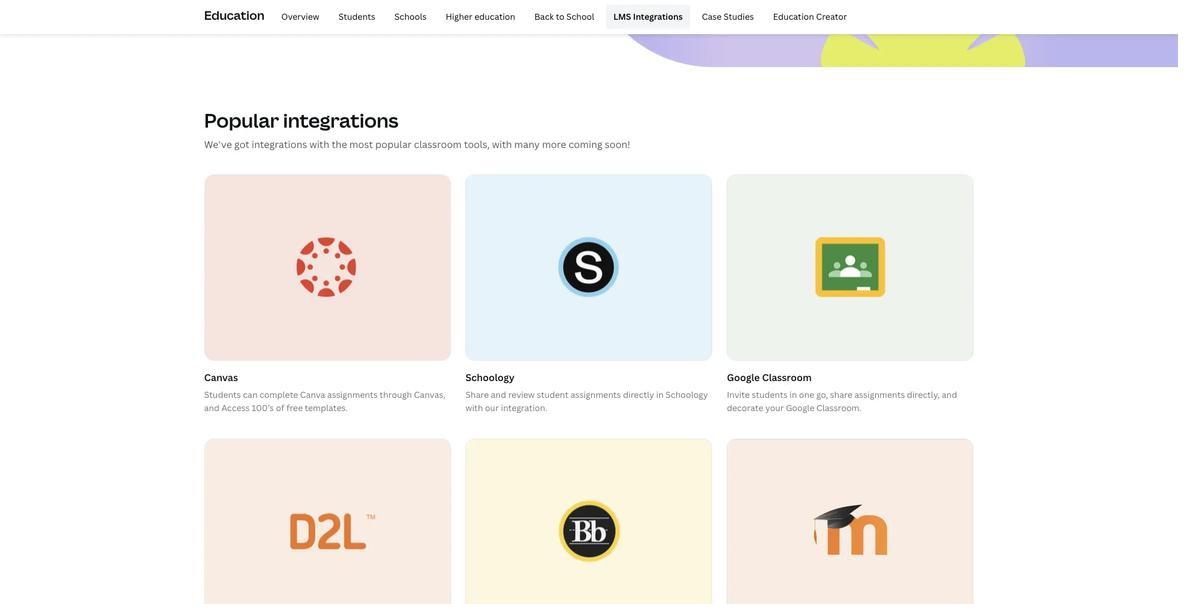 Task type: locate. For each thing, give the bounding box(es) containing it.
1 vertical spatial schoology
[[666, 389, 708, 400]]

students
[[339, 11, 375, 22], [204, 389, 241, 400]]

schoology
[[466, 371, 515, 384], [666, 389, 708, 400]]

2 horizontal spatial assignments
[[855, 389, 905, 400]]

and left access
[[204, 402, 220, 414]]

assignments inside share and review student assignments directly in schoology with our integration.
[[571, 389, 621, 400]]

1 horizontal spatial google
[[786, 402, 815, 414]]

assignments up templates.
[[327, 389, 378, 400]]

schools link
[[387, 5, 434, 29]]

1 horizontal spatial education
[[773, 11, 814, 22]]

integration.
[[501, 402, 548, 414]]

integrations right 'got'
[[252, 138, 307, 151]]

integrations up the
[[283, 107, 399, 133]]

with left "many"
[[492, 138, 512, 151]]

1 horizontal spatial students
[[339, 11, 375, 22]]

1 assignments from the left
[[327, 389, 378, 400]]

01 header background1 image
[[589, 0, 1178, 67]]

higher
[[446, 11, 473, 22]]

students link
[[331, 5, 383, 29]]

of
[[276, 402, 284, 414]]

education inside menu bar
[[773, 11, 814, 22]]

with inside share and review student assignments directly in schoology with our integration.
[[466, 402, 483, 414]]

access
[[222, 402, 250, 414]]

students left schools on the left of the page
[[339, 11, 375, 22]]

got
[[234, 138, 249, 151]]

google
[[727, 371, 760, 384], [786, 402, 815, 414]]

0 vertical spatial schoology
[[466, 371, 515, 384]]

most
[[350, 138, 373, 151]]

google up invite on the right bottom
[[727, 371, 760, 384]]

assignments for schoology
[[571, 389, 621, 400]]

canvas image
[[205, 175, 451, 360]]

students for students can complete canva assignments through canvas, and access 100's of free templates.
[[204, 389, 241, 400]]

1 horizontal spatial and
[[491, 389, 506, 400]]

0 horizontal spatial assignments
[[327, 389, 378, 400]]

popular integrations we've got integrations with the most popular classroom tools, with many more coming soon!
[[204, 107, 630, 151]]

students
[[752, 389, 788, 400]]

higher education
[[446, 11, 515, 22]]

education
[[204, 7, 265, 23], [773, 11, 814, 22]]

assignments left directly
[[571, 389, 621, 400]]

0 horizontal spatial schoology
[[466, 371, 515, 384]]

google down one
[[786, 402, 815, 414]]

menu bar
[[269, 5, 855, 29]]

integrations
[[283, 107, 399, 133], [252, 138, 307, 151]]

google classroom
[[727, 371, 812, 384]]

education
[[475, 11, 515, 22]]

schoology inside share and review student assignments directly in schoology with our integration.
[[666, 389, 708, 400]]

1 vertical spatial google
[[786, 402, 815, 414]]

0 horizontal spatial and
[[204, 402, 220, 414]]

with left the
[[310, 138, 329, 151]]

and
[[491, 389, 506, 400], [942, 389, 957, 400], [204, 402, 220, 414]]

assignments inside students can complete canva assignments through canvas, and access 100's of free templates.
[[327, 389, 378, 400]]

with down share
[[466, 402, 483, 414]]

soon!
[[605, 138, 630, 151]]

assignments inside invite students in one go, share assignments directly, and decorate your google classroom.
[[855, 389, 905, 400]]

and up our
[[491, 389, 506, 400]]

invite
[[727, 389, 750, 400]]

1 vertical spatial students
[[204, 389, 241, 400]]

1 in from the left
[[656, 389, 664, 400]]

popular
[[375, 138, 412, 151]]

more
[[542, 138, 566, 151]]

3 assignments from the left
[[855, 389, 905, 400]]

in right directly
[[656, 389, 664, 400]]

share and review student assignments directly in schoology with our integration.
[[466, 389, 708, 414]]

assignments for canvas
[[327, 389, 378, 400]]

back to school link
[[527, 5, 602, 29]]

with
[[310, 138, 329, 151], [492, 138, 512, 151], [466, 402, 483, 414]]

2 horizontal spatial and
[[942, 389, 957, 400]]

students down 'canvas'
[[204, 389, 241, 400]]

google classroom image
[[728, 175, 974, 360]]

1 horizontal spatial with
[[466, 402, 483, 414]]

students inside menu bar
[[339, 11, 375, 22]]

in
[[656, 389, 664, 400], [790, 389, 797, 400]]

0 horizontal spatial in
[[656, 389, 664, 400]]

blackboard image
[[466, 440, 712, 604]]

and inside invite students in one go, share assignments directly, and decorate your google classroom.
[[942, 389, 957, 400]]

1 horizontal spatial in
[[790, 389, 797, 400]]

and inside share and review student assignments directly in schoology with our integration.
[[491, 389, 506, 400]]

assignments right the share
[[855, 389, 905, 400]]

creator
[[816, 11, 847, 22]]

back to school
[[535, 11, 594, 22]]

students inside students can complete canva assignments through canvas, and access 100's of free templates.
[[204, 389, 241, 400]]

0 vertical spatial students
[[339, 11, 375, 22]]

moodle image
[[728, 440, 974, 604]]

in left one
[[790, 389, 797, 400]]

integrations
[[633, 11, 683, 22]]

2 in from the left
[[790, 389, 797, 400]]

directly
[[623, 389, 654, 400]]

2 horizontal spatial with
[[492, 138, 512, 151]]

schoology image
[[466, 175, 712, 360]]

2 assignments from the left
[[571, 389, 621, 400]]

education for education creator
[[773, 11, 814, 22]]

classroom
[[414, 138, 462, 151]]

schoology up share
[[466, 371, 515, 384]]

one
[[799, 389, 815, 400]]

0 horizontal spatial students
[[204, 389, 241, 400]]

and right directly,
[[942, 389, 957, 400]]

1 horizontal spatial assignments
[[571, 389, 621, 400]]

case studies
[[702, 11, 754, 22]]

can
[[243, 389, 258, 400]]

1 horizontal spatial schoology
[[666, 389, 708, 400]]

canva
[[300, 389, 325, 400]]

students for students
[[339, 11, 375, 22]]

schoology right directly
[[666, 389, 708, 400]]

decorate
[[727, 402, 764, 414]]

0 vertical spatial google
[[727, 371, 760, 384]]

lms integrations link
[[606, 5, 690, 29]]

0 horizontal spatial education
[[204, 7, 265, 23]]

many
[[514, 138, 540, 151]]

assignments
[[327, 389, 378, 400], [571, 389, 621, 400], [855, 389, 905, 400]]

review
[[508, 389, 535, 400]]



Task type: describe. For each thing, give the bounding box(es) containing it.
free
[[286, 402, 303, 414]]

education for education
[[204, 7, 265, 23]]

the
[[332, 138, 347, 151]]

1 vertical spatial integrations
[[252, 138, 307, 151]]

our
[[485, 402, 499, 414]]

complete
[[260, 389, 298, 400]]

in inside invite students in one go, share assignments directly, and decorate your google classroom.
[[790, 389, 797, 400]]

higher education link
[[439, 5, 523, 29]]

overview link
[[274, 5, 327, 29]]

back
[[535, 11, 554, 22]]

100's
[[252, 402, 274, 414]]

classroom
[[762, 371, 812, 384]]

school
[[567, 11, 594, 22]]

we've
[[204, 138, 232, 151]]

in inside share and review student assignments directly in schoology with our integration.
[[656, 389, 664, 400]]

overview
[[281, 11, 319, 22]]

invite students in one go, share assignments directly, and decorate your google classroom.
[[727, 389, 957, 414]]

students can complete canva assignments through canvas, and access 100's of free templates.
[[204, 389, 445, 414]]

templates.
[[305, 402, 348, 414]]

0 horizontal spatial with
[[310, 138, 329, 151]]

lms
[[614, 11, 631, 22]]

lms integrations
[[614, 11, 683, 22]]

through
[[380, 389, 412, 400]]

0 horizontal spatial google
[[727, 371, 760, 384]]

education creator link
[[766, 5, 855, 29]]

coming
[[569, 138, 603, 151]]

education creator
[[773, 11, 847, 22]]

go,
[[817, 389, 828, 400]]

studies
[[724, 11, 754, 22]]

classroom.
[[817, 402, 862, 414]]

share
[[830, 389, 853, 400]]

directly,
[[907, 389, 940, 400]]

canvas,
[[414, 389, 445, 400]]

case studies link
[[695, 5, 761, 29]]

schools
[[395, 11, 427, 22]]

canvas
[[204, 371, 238, 384]]

to
[[556, 11, 565, 22]]

menu bar containing overview
[[269, 5, 855, 29]]

student
[[537, 389, 569, 400]]

case
[[702, 11, 722, 22]]

popular
[[204, 107, 279, 133]]

tools,
[[464, 138, 490, 151]]

c2l image
[[205, 440, 451, 604]]

google inside invite students in one go, share assignments directly, and decorate your google classroom.
[[786, 402, 815, 414]]

your
[[766, 402, 784, 414]]

0 vertical spatial integrations
[[283, 107, 399, 133]]

share
[[466, 389, 489, 400]]

and inside students can complete canva assignments through canvas, and access 100's of free templates.
[[204, 402, 220, 414]]



Task type: vqa. For each thing, say whether or not it's contained in the screenshot.
'FIELD'
no



